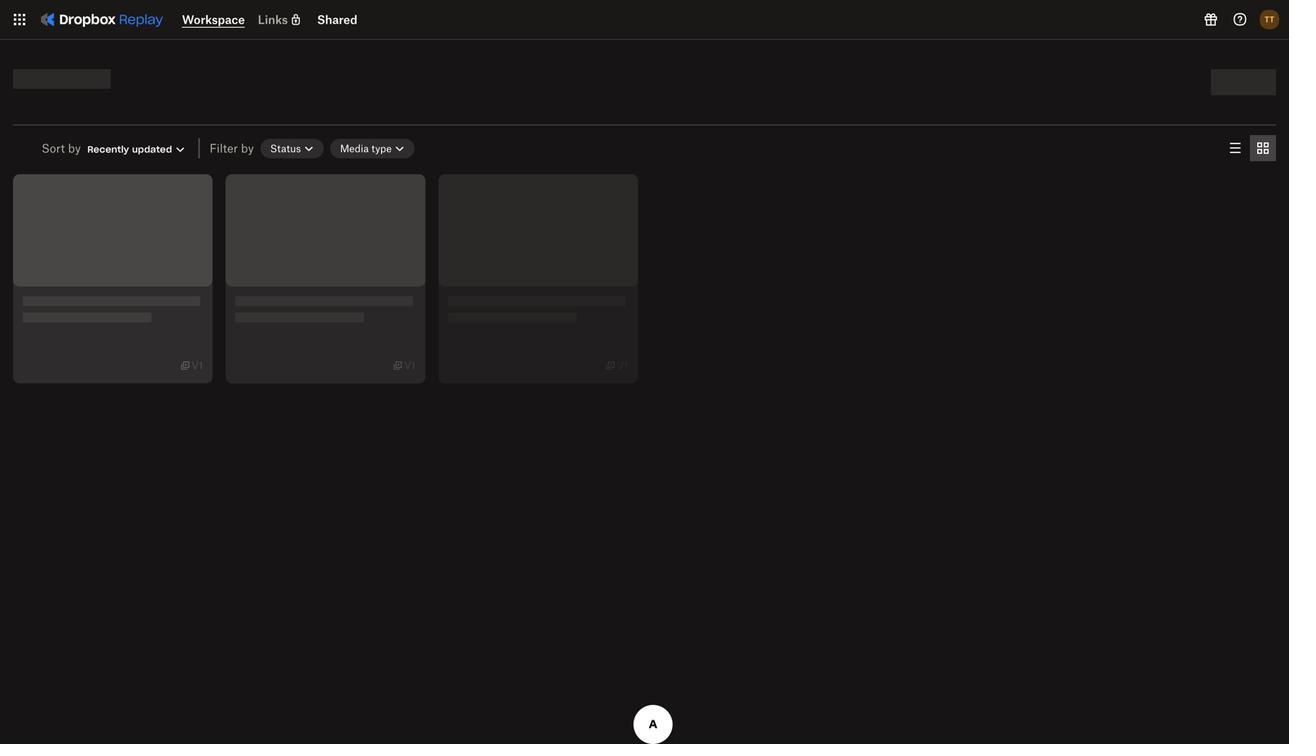 Task type: describe. For each thing, give the bounding box(es) containing it.
by for filter by
[[241, 141, 254, 155]]

recently
[[87, 144, 129, 155]]

recently updated button
[[87, 143, 187, 156]]

2 v1 from the left
[[404, 359, 416, 372]]

what's new in replay? image
[[1201, 10, 1221, 29]]

filter
[[210, 141, 238, 155]]

tt
[[1265, 14, 1274, 24]]

media
[[340, 142, 369, 155]]

type
[[371, 142, 392, 155]]

status button
[[260, 139, 324, 158]]

shared
[[317, 13, 357, 26]]

3 v1 from the left
[[617, 359, 628, 372]]



Task type: locate. For each thing, give the bounding box(es) containing it.
v1
[[192, 359, 203, 372], [404, 359, 416, 372], [617, 359, 628, 372]]

2 horizontal spatial v1
[[617, 359, 628, 372]]

by
[[68, 141, 81, 155], [241, 141, 254, 155]]

2 by from the left
[[241, 141, 254, 155]]

media type
[[340, 142, 392, 155]]

0 horizontal spatial v1
[[192, 359, 203, 372]]

replay logo - go to homepage image
[[33, 7, 169, 33]]

shared link
[[317, 12, 357, 27], [317, 13, 357, 26]]

1 by from the left
[[68, 141, 81, 155]]

1 v1 from the left
[[192, 359, 203, 372]]

tt button
[[1256, 7, 1283, 33]]

list view image
[[1226, 138, 1245, 158]]

tab list
[[1222, 135, 1276, 161]]

1 horizontal spatial by
[[241, 141, 254, 155]]

sort by
[[42, 141, 81, 155]]

by right filter
[[241, 141, 254, 155]]

updated
[[132, 144, 172, 155]]

0 horizontal spatial by
[[68, 141, 81, 155]]

media type button
[[330, 139, 414, 158]]

recently updated
[[87, 144, 172, 155]]

status
[[270, 142, 301, 155]]

filter by
[[210, 141, 254, 155]]

links
[[258, 13, 288, 26]]

workspace link
[[182, 12, 245, 28], [182, 13, 245, 26]]

sort
[[42, 141, 65, 155]]

by for sort by
[[68, 141, 81, 155]]

tile view image
[[1253, 138, 1273, 158]]

by right sort
[[68, 141, 81, 155]]

1 horizontal spatial v1
[[404, 359, 416, 372]]

workspace
[[182, 13, 245, 26]]



Task type: vqa. For each thing, say whether or not it's contained in the screenshot.
top 'Replay'
no



